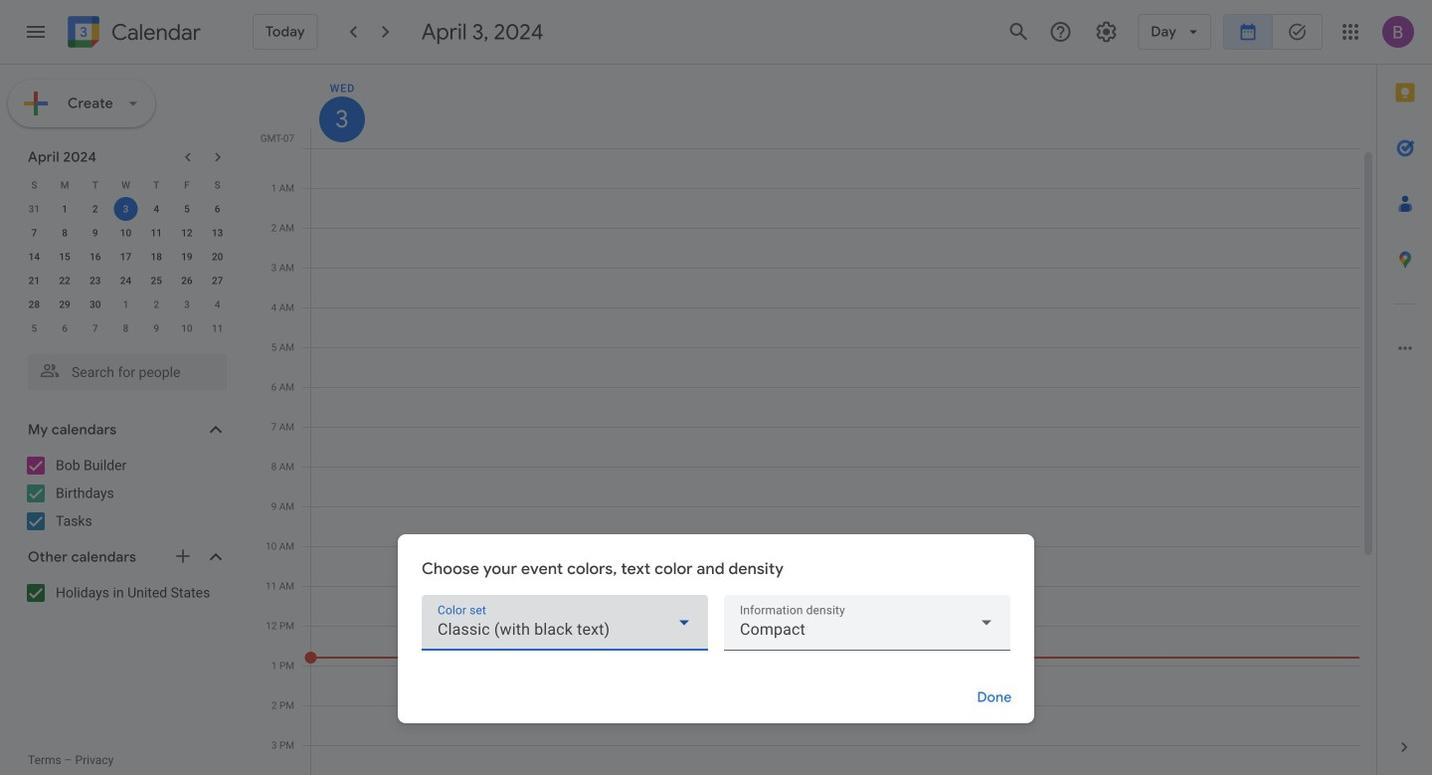 Task type: vqa. For each thing, say whether or not it's contained in the screenshot.
the bottommost tree
no



Task type: locate. For each thing, give the bounding box(es) containing it.
april 2024 grid
[[19, 173, 233, 340]]

tab list
[[1378, 65, 1433, 719]]

2 element
[[83, 197, 107, 221]]

dialog
[[398, 534, 1035, 723]]

None field
[[422, 595, 708, 651], [724, 595, 1011, 651], [422, 595, 708, 651], [724, 595, 1011, 651]]

None search field
[[0, 346, 247, 390]]

my calendars list
[[4, 450, 247, 537]]

heading inside calendar element
[[107, 20, 201, 44]]

may 9 element
[[144, 316, 168, 340]]

30 element
[[83, 293, 107, 316]]

may 8 element
[[114, 316, 138, 340]]

4 element
[[144, 197, 168, 221]]

row group
[[19, 197, 233, 340]]

19 element
[[175, 245, 199, 269]]

13 element
[[206, 221, 229, 245]]

1 horizontal spatial cell
[[311, 148, 1361, 775]]

12 element
[[175, 221, 199, 245]]

row
[[302, 148, 1361, 775], [19, 173, 233, 197], [19, 197, 233, 221], [19, 221, 233, 245], [19, 245, 233, 269], [19, 269, 233, 293], [19, 293, 233, 316], [19, 316, 233, 340]]

6 element
[[206, 197, 229, 221]]

may 1 element
[[114, 293, 138, 316]]

column header
[[310, 65, 1361, 148]]

0 horizontal spatial cell
[[111, 197, 141, 221]]

11 element
[[144, 221, 168, 245]]

cell
[[311, 148, 1361, 775], [111, 197, 141, 221]]

may 3 element
[[175, 293, 199, 316]]

calendar element
[[64, 12, 201, 56]]

8 element
[[53, 221, 77, 245]]

grid
[[255, 65, 1377, 775]]

may 11 element
[[206, 316, 229, 340]]

may 5 element
[[22, 316, 46, 340]]

7 element
[[22, 221, 46, 245]]

14 element
[[22, 245, 46, 269]]

heading
[[107, 20, 201, 44]]

may 4 element
[[206, 293, 229, 316]]

5 element
[[175, 197, 199, 221]]

march 31 element
[[22, 197, 46, 221]]



Task type: describe. For each thing, give the bounding box(es) containing it.
1 element
[[53, 197, 77, 221]]

may 7 element
[[83, 316, 107, 340]]

16 element
[[83, 245, 107, 269]]

22 element
[[53, 269, 77, 293]]

23 element
[[83, 269, 107, 293]]

24 element
[[114, 269, 138, 293]]

18 element
[[144, 245, 168, 269]]

15 element
[[53, 245, 77, 269]]

main drawer image
[[24, 20, 48, 44]]

28 element
[[22, 293, 46, 316]]

21 element
[[22, 269, 46, 293]]

29 element
[[53, 293, 77, 316]]

may 6 element
[[53, 316, 77, 340]]

10 element
[[114, 221, 138, 245]]

25 element
[[144, 269, 168, 293]]

may 2 element
[[144, 293, 168, 316]]

20 element
[[206, 245, 229, 269]]

may 10 element
[[175, 316, 199, 340]]

17 element
[[114, 245, 138, 269]]

27 element
[[206, 269, 229, 293]]

cell inside april 2024 grid
[[111, 197, 141, 221]]

3, today element
[[114, 197, 138, 221]]

9 element
[[83, 221, 107, 245]]

26 element
[[175, 269, 199, 293]]



